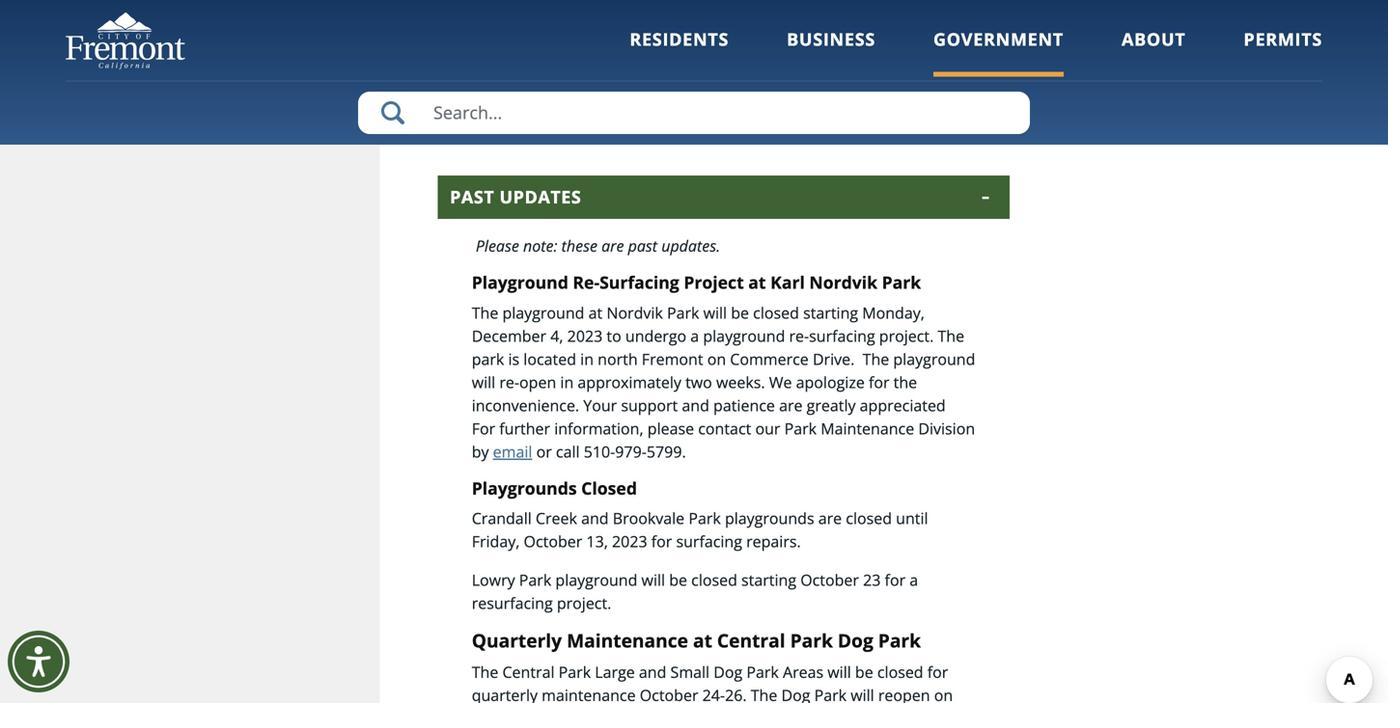 Task type: describe. For each thing, give the bounding box(es) containing it.
updates.
[[661, 235, 720, 256]]

park up the monday,
[[882, 271, 921, 294]]

business
[[787, 28, 875, 51]]

24-
[[702, 685, 725, 704]]

further
[[499, 418, 550, 439]]

0 vertical spatial are
[[601, 235, 624, 256]]

1 510- from the top
[[584, 51, 615, 72]]

1 979- from the top
[[615, 51, 647, 72]]

be inside lowry park playground will be closed starting october 23 for a resurfacing project.
[[669, 570, 687, 591]]

closed inside lowry park playground will be closed starting october 23 for a resurfacing project.
[[691, 570, 737, 591]]

2023 inside the playground at nordvik park will be closed starting monday, december 4, 2023 to undergo a playground re-surfacing project. the park is located in north fremont on commerce drive.  the playground will re-open in approximately two weeks. we apologize for the inconvenience. your support and patience are greatly appreciated for further information, please contact our park maintenance division by
[[567, 326, 603, 346]]

please
[[476, 235, 519, 256]]

we
[[769, 372, 792, 393]]

1 5799. from the top
[[647, 51, 686, 72]]

approximately
[[578, 372, 681, 393]]

past
[[628, 235, 657, 256]]

click here for
[[472, 90, 887, 134]]

and inside the playground at nordvik park will be closed starting monday, december 4, 2023 to undergo a playground re-surfacing project. the park is located in north fremont on commerce drive.  the playground will re-open in approximately two weeks. we apologize for the inconvenience. your support and patience are greatly appreciated for further information, please contact our park maintenance division by
[[682, 395, 709, 416]]

maintenance inside quarterly maintenance at central park dog park the central park large and small dog park areas will be closed for quarterly maintenance october 24-26. the dog park will reopen o
[[567, 629, 688, 654]]

design
[[631, 113, 678, 134]]

please note: these are past updates.
[[472, 235, 720, 256]]

re-
[[573, 271, 600, 294]]

lowry park playground will be closed starting october 23 for a resurfacing project.
[[472, 570, 918, 614]]

1 horizontal spatial in
[[580, 349, 594, 369]]

monday,
[[862, 302, 925, 323]]

maintenance inside the playground at nordvik park will be closed starting monday, december 4, 2023 to undergo a playground re-surfacing project. the park is located in north fremont on commerce drive.  the playground will re-open in approximately two weeks. we apologize for the inconvenience. your support and patience are greatly appreciated for further information, please contact our park maintenance division by
[[821, 418, 914, 439]]

surfacing inside the playground at nordvik park will be closed starting monday, december 4, 2023 to undergo a playground re-surfacing project. the park is located in north fremont on commerce drive.  the playground will re-open in approximately two weeks. we apologize for the inconvenience. your support and patience are greatly appreciated for further information, please contact our park maintenance division by
[[809, 326, 875, 346]]

2023 inside playgrounds closed crandall creek and brookvale park playgrounds are closed until friday, october 13, 2023 for surfacing repairs.
[[612, 532, 647, 552]]

2 call from the top
[[556, 441, 580, 462]]

2 email link from the top
[[493, 441, 532, 462]]

karl
[[770, 271, 805, 294]]

october inside lowry park playground will be closed starting october 23 for a resurfacing project.
[[800, 570, 859, 591]]

the right 26.
[[751, 685, 777, 704]]

weeks.
[[716, 372, 765, 393]]

project. inside the playground at nordvik park will be closed starting monday, december 4, 2023 to undergo a playground re-surfacing project. the park is located in north fremont on commerce drive.  the playground will re-open in approximately two weeks. we apologize for the inconvenience. your support and patience are greatly appreciated for further information, please contact our park maintenance division by
[[879, 326, 934, 346]]

a inside the playground at nordvik park will be closed starting monday, december 4, 2023 to undergo a playground re-surfacing project. the park is located in north fremont on commerce drive.  the playground will re-open in approximately two weeks. we apologize for the inconvenience. your support and patience are greatly appreciated for further information, please contact our park maintenance division by
[[690, 326, 699, 346]]

information, inside "for more information, contact our park maintenance division by"
[[542, 27, 631, 48]]

closed inside the playground at nordvik park will be closed starting monday, december 4, 2023 to undergo a playground re-surfacing project. the park is located in north fremont on commerce drive.  the playground will re-open in approximately two weeks. we apologize for the inconvenience. your support and patience are greatly appreciated for further information, please contact our park maintenance division by
[[753, 302, 799, 323]]

maintenance
[[542, 685, 636, 704]]

playground inside lowry park playground will be closed starting october 23 for a resurfacing project.
[[555, 570, 637, 591]]

appreciated
[[860, 395, 946, 416]]

past updates
[[450, 185, 581, 209]]

support
[[621, 395, 678, 416]]

business link
[[787, 28, 875, 77]]

about link
[[1122, 28, 1186, 77]]

apologize
[[796, 372, 865, 393]]

projects
[[682, 113, 740, 134]]

1 call from the top
[[556, 51, 580, 72]]

december
[[472, 326, 546, 346]]

by inside the playground at nordvik park will be closed starting monday, december 4, 2023 to undergo a playground re-surfacing project. the park is located in north fremont on commerce drive.  the playground will re-open in approximately two weeks. we apologize for the inconvenience. your support and patience are greatly appreciated for further information, please contact our park maintenance division by
[[472, 441, 489, 462]]

quarterly maintenance at central park dog park the central park large and small dog park areas will be closed for quarterly maintenance october 24-26. the dog park will reopen o
[[472, 629, 953, 704]]

playground up 4,
[[502, 302, 584, 323]]

4,
[[550, 326, 563, 346]]

1 email link from the top
[[493, 51, 532, 72]]

contact inside "for more information, contact our park maintenance division by"
[[635, 27, 688, 48]]

playgrounds
[[725, 508, 814, 529]]

for more information, contact our park maintenance division by
[[472, 27, 912, 72]]

upcoming/current design projects link
[[497, 113, 759, 134]]

creek
[[536, 508, 577, 529]]

updates
[[500, 185, 581, 209]]

note:
[[523, 235, 557, 256]]

1 vertical spatial re-
[[499, 372, 519, 393]]

playgrounds closed crandall creek and brookvale park playgrounds are closed until friday, october 13, 2023 for surfacing repairs.
[[472, 477, 928, 552]]

upcoming/current design projects
[[497, 113, 740, 134]]

park
[[472, 349, 504, 369]]

closed
[[581, 477, 637, 500]]

project. inside lowry park playground will be closed starting october 23 for a resurfacing project.
[[557, 593, 611, 614]]

13,
[[586, 532, 608, 552]]

residents link
[[630, 28, 729, 77]]

two
[[685, 372, 712, 393]]

last
[[582, 90, 611, 111]]

for inside click here for
[[472, 113, 493, 134]]

26.
[[725, 685, 747, 704]]

playground up the
[[893, 349, 975, 369]]

inconvenience.
[[472, 395, 579, 416]]

was
[[548, 90, 578, 111]]

.
[[759, 113, 763, 134]]

1 or from the top
[[536, 51, 552, 72]]

nordvik inside the playground at nordvik park will be closed starting monday, december 4, 2023 to undergo a playground re-surfacing project. the park is located in north fremont on commerce drive.  the playground will re-open in approximately two weeks. we apologize for the inconvenience. your support and patience are greatly appreciated for further information, please contact our park maintenance division by
[[607, 302, 663, 323]]

2024.
[[773, 90, 813, 111]]

commerce
[[730, 349, 809, 369]]

the
[[893, 372, 917, 393]]

click
[[817, 90, 850, 111]]

greatly
[[807, 395, 856, 416]]

contact inside the playground at nordvik park will be closed starting monday, december 4, 2023 to undergo a playground re-surfacing project. the park is located in north fremont on commerce drive.  the playground will re-open in approximately two weeks. we apologize for the inconvenience. your support and patience are greatly appreciated for further information, please contact our park maintenance division by
[[698, 418, 751, 439]]

updated
[[615, 90, 679, 111]]

park up 26.
[[746, 662, 779, 683]]

january
[[683, 90, 743, 111]]

park inside lowry park playground will be closed starting october 23 for a resurfacing project.
[[519, 570, 551, 591]]

and inside quarterly maintenance at central park dog park the central park large and small dog park areas will be closed for quarterly maintenance october 24-26. the dog park will reopen o
[[639, 662, 666, 683]]

areas
[[783, 662, 823, 683]]

11,
[[747, 90, 769, 111]]

these
[[561, 235, 597, 256]]

be inside the playground at nordvik park will be closed starting monday, december 4, 2023 to undergo a playground re-surfacing project. the park is located in north fremont on commerce drive.  the playground will re-open in approximately two weeks. we apologize for the inconvenience. your support and patience are greatly appreciated for further information, please contact our park maintenance division by
[[731, 302, 749, 323]]

repairs.
[[746, 532, 801, 552]]

large
[[595, 662, 635, 683]]

government
[[933, 28, 1064, 51]]

2 email or call 510-979-5799. from the top
[[493, 441, 686, 462]]

division inside the playground at nordvik park will be closed starting monday, december 4, 2023 to undergo a playground re-surfacing project. the park is located in north fremont on commerce drive.  the playground will re-open in approximately two weeks. we apologize for the inconvenience. your support and patience are greatly appreciated for further information, please contact our park maintenance division by
[[918, 418, 975, 439]]

the up december
[[472, 302, 498, 323]]

are inside the playground at nordvik park will be closed starting monday, december 4, 2023 to undergo a playground re-surfacing project. the park is located in north fremont on commerce drive.  the playground will re-open in approximately two weeks. we apologize for the inconvenience. your support and patience are greatly appreciated for further information, please contact our park maintenance division by
[[779, 395, 803, 416]]

the playground at nordvik park will be closed starting monday, december 4, 2023 to undergo a playground re-surfacing project. the park is located in north fremont on commerce drive.  the playground will re-open in approximately two weeks. we apologize for the inconvenience. your support and patience are greatly appreciated for further information, please contact our park maintenance division by
[[472, 302, 975, 462]]

until
[[896, 508, 928, 529]]

1 vertical spatial dog
[[714, 662, 742, 683]]

project
[[684, 271, 744, 294]]

government link
[[933, 28, 1064, 77]]

permits link
[[1244, 28, 1322, 77]]

23
[[863, 570, 881, 591]]

lowry
[[472, 570, 515, 591]]

small
[[670, 662, 710, 683]]

for inside quarterly maintenance at central park dog park the central park large and small dog park areas will be closed for quarterly maintenance october 24-26. the dog park will reopen o
[[927, 662, 948, 683]]

this
[[472, 90, 503, 111]]



Task type: vqa. For each thing, say whether or not it's contained in the screenshot.
starting
yes



Task type: locate. For each thing, give the bounding box(es) containing it.
starting down karl
[[803, 302, 858, 323]]

1 horizontal spatial central
[[717, 629, 785, 654]]

and inside playgrounds closed crandall creek and brookvale park playgrounds are closed until friday, october 13, 2023 for surfacing repairs.
[[581, 508, 609, 529]]

0 vertical spatial nordvik
[[809, 271, 877, 294]]

park inside "for more information, contact our park maintenance division by"
[[721, 27, 754, 48]]

park right brookvale
[[689, 508, 721, 529]]

0 vertical spatial re-
[[789, 326, 809, 346]]

for down brookvale
[[651, 532, 672, 552]]

2 vertical spatial be
[[855, 662, 873, 683]]

0 horizontal spatial project.
[[557, 593, 611, 614]]

our inside "for more information, contact our park maintenance division by"
[[692, 27, 717, 48]]

located
[[523, 349, 576, 369]]

2 vertical spatial dog
[[781, 685, 810, 704]]

for inside playgrounds closed crandall creek and brookvale park playgrounds are closed until friday, october 13, 2023 for surfacing repairs.
[[651, 532, 672, 552]]

re- up commerce
[[789, 326, 809, 346]]

playground re-surfacing project at karl nordvik park
[[472, 271, 921, 294]]

2 vertical spatial at
[[693, 629, 712, 654]]

maintenance inside "for more information, contact our park maintenance division by"
[[758, 27, 851, 48]]

park inside playgrounds closed crandall creek and brookvale park playgrounds are closed until friday, october 13, 2023 for surfacing repairs.
[[689, 508, 721, 529]]

2023 right 4,
[[567, 326, 603, 346]]

call up 'playgrounds'
[[556, 441, 580, 462]]

2023 down brookvale
[[612, 532, 647, 552]]

crandall
[[472, 508, 532, 529]]

information, inside the playground at nordvik park will be closed starting monday, december 4, 2023 to undergo a playground re-surfacing project. the park is located in north fremont on commerce drive.  the playground will re-open in approximately two weeks. we apologize for the inconvenience. your support and patience are greatly appreciated for further information, please contact our park maintenance division by
[[554, 418, 643, 439]]

2 or from the top
[[536, 441, 552, 462]]

park
[[721, 27, 754, 48], [882, 271, 921, 294], [667, 302, 699, 323], [784, 418, 817, 439], [689, 508, 721, 529], [519, 570, 551, 591], [790, 629, 833, 654], [878, 629, 921, 654], [559, 662, 591, 683], [746, 662, 779, 683], [814, 685, 847, 704]]

past
[[450, 185, 495, 209]]

for up reopen
[[927, 662, 948, 683]]

park down greatly
[[784, 418, 817, 439]]

at for nordvik
[[588, 302, 603, 323]]

0 vertical spatial surfacing
[[809, 326, 875, 346]]

patience
[[713, 395, 775, 416]]

1 vertical spatial starting
[[741, 570, 796, 591]]

your
[[583, 395, 617, 416]]

information,
[[542, 27, 631, 48], [554, 418, 643, 439]]

for inside lowry park playground will be closed starting october 23 for a resurfacing project.
[[885, 570, 905, 591]]

be inside quarterly maintenance at central park dog park the central park large and small dog park areas will be closed for quarterly maintenance october 24-26. the dog park will reopen o
[[855, 662, 873, 683]]

are inside playgrounds closed crandall creek and brookvale park playgrounds are closed until friday, october 13, 2023 for surfacing repairs.
[[818, 508, 842, 529]]

park up areas
[[790, 629, 833, 654]]

park up resurfacing
[[519, 570, 551, 591]]

division
[[855, 27, 912, 48], [918, 418, 975, 439]]

0 vertical spatial in
[[580, 349, 594, 369]]

0 horizontal spatial a
[[690, 326, 699, 346]]

email link down more
[[493, 51, 532, 72]]

park down playground re-surfacing project at karl nordvik park
[[667, 302, 699, 323]]

call
[[556, 51, 580, 72], [556, 441, 580, 462]]

contact
[[635, 27, 688, 48], [698, 418, 751, 439]]

maintenance up 2024.
[[758, 27, 851, 48]]

1 for from the top
[[472, 27, 495, 48]]

1 vertical spatial in
[[560, 372, 574, 393]]

will inside lowry park playground will be closed starting october 23 for a resurfacing project.
[[641, 570, 665, 591]]

october inside playgrounds closed crandall creek and brookvale park playgrounds are closed until friday, october 13, 2023 for surfacing repairs.
[[524, 532, 582, 552]]

dog down 23
[[838, 629, 873, 654]]

0 vertical spatial or
[[536, 51, 552, 72]]

1 vertical spatial contact
[[698, 418, 751, 439]]

playgrounds
[[472, 477, 577, 500]]

our inside the playground at nordvik park will be closed starting monday, december 4, 2023 to undergo a playground re-surfacing project. the park is located in north fremont on commerce drive.  the playground will re-open in approximately two weeks. we apologize for the inconvenience. your support and patience are greatly appreciated for further information, please contact our park maintenance division by
[[755, 418, 780, 439]]

0 vertical spatial 979-
[[615, 51, 647, 72]]

fremont
[[642, 349, 703, 369]]

0 vertical spatial for
[[472, 27, 495, 48]]

closed up reopen
[[877, 662, 923, 683]]

maintenance
[[758, 27, 851, 48], [821, 418, 914, 439], [567, 629, 688, 654]]

the down the monday,
[[863, 349, 889, 369]]

0 vertical spatial and
[[682, 395, 709, 416]]

more
[[499, 27, 538, 48]]

0 vertical spatial email or call 510-979-5799.
[[493, 51, 690, 72]]

starting down repairs.
[[741, 570, 796, 591]]

playground
[[502, 302, 584, 323], [703, 326, 785, 346], [893, 349, 975, 369], [555, 570, 637, 591]]

october down small
[[640, 685, 698, 704]]

for inside "for more information, contact our park maintenance division by"
[[472, 27, 495, 48]]

0 horizontal spatial be
[[669, 570, 687, 591]]

our up the january at the top of page
[[692, 27, 717, 48]]

2 5799. from the top
[[647, 441, 686, 462]]

for left more
[[472, 27, 495, 48]]

0 horizontal spatial surfacing
[[676, 532, 742, 552]]

at inside quarterly maintenance at central park dog park the central park large and small dog park areas will be closed for quarterly maintenance october 24-26. the dog park will reopen o
[[693, 629, 712, 654]]

0 vertical spatial dog
[[838, 629, 873, 654]]

by
[[472, 51, 489, 72], [472, 441, 489, 462]]

1 vertical spatial call
[[556, 441, 580, 462]]

surfacing
[[809, 326, 875, 346], [676, 532, 742, 552]]

october left 23
[[800, 570, 859, 591]]

upcoming/current
[[497, 113, 627, 134]]

closed inside quarterly maintenance at central park dog park the central park large and small dog park areas will be closed for quarterly maintenance october 24-26. the dog park will reopen o
[[877, 662, 923, 683]]

park up maintenance
[[559, 662, 591, 683]]

1 horizontal spatial dog
[[781, 685, 810, 704]]

playground up commerce
[[703, 326, 785, 346]]

at inside the playground at nordvik park will be closed starting monday, december 4, 2023 to undergo a playground re-surfacing project. the park is located in north fremont on commerce drive.  the playground will re-open in approximately two weeks. we apologize for the inconvenience. your support and patience are greatly appreciated for further information, please contact our park maintenance division by
[[588, 302, 603, 323]]

2023
[[567, 326, 603, 346], [612, 532, 647, 552]]

1 horizontal spatial division
[[918, 418, 975, 439]]

for
[[472, 27, 495, 48], [472, 418, 495, 439]]

2 horizontal spatial and
[[682, 395, 709, 416]]

2 horizontal spatial october
[[800, 570, 859, 591]]

be right areas
[[855, 662, 873, 683]]

2 vertical spatial and
[[639, 662, 666, 683]]

510- up last
[[584, 51, 615, 72]]

surfacing up apologize
[[809, 326, 875, 346]]

1 vertical spatial are
[[779, 395, 803, 416]]

october down creek
[[524, 532, 582, 552]]

0 horizontal spatial in
[[560, 372, 574, 393]]

1 horizontal spatial nordvik
[[809, 271, 877, 294]]

nordvik right karl
[[809, 271, 877, 294]]

are right playgrounds
[[818, 508, 842, 529]]

are
[[601, 235, 624, 256], [779, 395, 803, 416], [818, 508, 842, 529]]

0 horizontal spatial nordvik
[[607, 302, 663, 323]]

this page was last updated january 11, 2024.
[[472, 90, 813, 111]]

will left reopen
[[851, 685, 874, 704]]

our
[[692, 27, 717, 48], [755, 418, 780, 439]]

park down areas
[[814, 685, 847, 704]]

playground
[[472, 271, 568, 294]]

2 horizontal spatial at
[[748, 271, 766, 294]]

2 979- from the top
[[615, 441, 647, 462]]

0 horizontal spatial 2023
[[567, 326, 603, 346]]

2 horizontal spatial are
[[818, 508, 842, 529]]

division inside "for more information, contact our park maintenance division by"
[[855, 27, 912, 48]]

1 vertical spatial division
[[918, 418, 975, 439]]

email down the further
[[493, 441, 532, 462]]

2 email from the top
[[493, 441, 532, 462]]

0 vertical spatial project.
[[879, 326, 934, 346]]

closed
[[753, 302, 799, 323], [846, 508, 892, 529], [691, 570, 737, 591], [877, 662, 923, 683]]

and up 13,
[[581, 508, 609, 529]]

central
[[717, 629, 785, 654], [502, 662, 555, 683]]

october
[[524, 532, 582, 552], [800, 570, 859, 591], [640, 685, 698, 704]]

undergo
[[625, 326, 686, 346]]

closed down playgrounds closed crandall creek and brookvale park playgrounds are closed until friday, october 13, 2023 for surfacing repairs.
[[691, 570, 737, 591]]

park up reopen
[[878, 629, 921, 654]]

will
[[703, 302, 727, 323], [472, 372, 495, 393], [641, 570, 665, 591], [827, 662, 851, 683], [851, 685, 874, 704]]

starting inside the playground at nordvik park will be closed starting monday, december 4, 2023 to undergo a playground re-surfacing project. the park is located in north fremont on commerce drive.  the playground will re-open in approximately two weeks. we apologize for the inconvenience. your support and patience are greatly appreciated for further information, please contact our park maintenance division by
[[803, 302, 858, 323]]

1 vertical spatial email or call 510-979-5799.
[[493, 441, 686, 462]]

north
[[598, 349, 638, 369]]

2 by from the top
[[472, 441, 489, 462]]

be down project
[[731, 302, 749, 323]]

information, down your
[[554, 418, 643, 439]]

at down the re-
[[588, 302, 603, 323]]

nordvik down surfacing
[[607, 302, 663, 323]]

email
[[493, 51, 532, 72], [493, 441, 532, 462]]

will down brookvale
[[641, 570, 665, 591]]

for down this
[[472, 113, 493, 134]]

closed down karl
[[753, 302, 799, 323]]

project. down 13,
[[557, 593, 611, 614]]

dog
[[838, 629, 873, 654], [714, 662, 742, 683], [781, 685, 810, 704]]

maintenance up large
[[567, 629, 688, 654]]

the up quarterly
[[472, 662, 498, 683]]

2 for from the top
[[472, 418, 495, 439]]

on
[[707, 349, 726, 369]]

project. down the monday,
[[879, 326, 934, 346]]

1 horizontal spatial our
[[755, 418, 780, 439]]

1 vertical spatial our
[[755, 418, 780, 439]]

be down brookvale
[[669, 570, 687, 591]]

our down the patience
[[755, 418, 780, 439]]

0 vertical spatial 5799.
[[647, 51, 686, 72]]

the up appreciated
[[938, 326, 964, 346]]

dog down areas
[[781, 685, 810, 704]]

1 vertical spatial and
[[581, 508, 609, 529]]

1 vertical spatial 5799.
[[647, 441, 686, 462]]

please
[[647, 418, 694, 439]]

2 horizontal spatial dog
[[838, 629, 873, 654]]

1 vertical spatial email
[[493, 441, 532, 462]]

1 horizontal spatial starting
[[803, 302, 858, 323]]

surfacing
[[600, 271, 679, 294]]

1 vertical spatial for
[[472, 418, 495, 439]]

1 vertical spatial 979-
[[615, 441, 647, 462]]

5799. down please
[[647, 441, 686, 462]]

permits
[[1244, 28, 1322, 51]]

will down project
[[703, 302, 727, 323]]

2 vertical spatial are
[[818, 508, 842, 529]]

email link
[[493, 51, 532, 72], [493, 441, 532, 462]]

1 horizontal spatial project.
[[879, 326, 934, 346]]

maintenance down appreciated
[[821, 418, 914, 439]]

quarterly
[[472, 685, 538, 704]]

by up this
[[472, 51, 489, 72]]

2 horizontal spatial be
[[855, 662, 873, 683]]

1 horizontal spatial are
[[779, 395, 803, 416]]

resurfacing
[[472, 593, 553, 614]]

the
[[472, 302, 498, 323], [938, 326, 964, 346], [863, 349, 889, 369], [472, 662, 498, 683], [751, 685, 777, 704]]

0 vertical spatial be
[[731, 302, 749, 323]]

1 vertical spatial a
[[909, 570, 918, 591]]

and down two
[[682, 395, 709, 416]]

here
[[854, 90, 887, 111]]

contact down the patience
[[698, 418, 751, 439]]

division up here
[[855, 27, 912, 48]]

friday,
[[472, 532, 520, 552]]

1 vertical spatial october
[[800, 570, 859, 591]]

0 vertical spatial by
[[472, 51, 489, 72]]

playground down 13,
[[555, 570, 637, 591]]

1 vertical spatial 2023
[[612, 532, 647, 552]]

at left karl
[[748, 271, 766, 294]]

in down located
[[560, 372, 574, 393]]

1 vertical spatial nordvik
[[607, 302, 663, 323]]

5799. down residents
[[647, 51, 686, 72]]

for
[[472, 113, 493, 134], [869, 372, 889, 393], [651, 532, 672, 552], [885, 570, 905, 591], [927, 662, 948, 683]]

1 horizontal spatial and
[[639, 662, 666, 683]]

quarterly
[[472, 629, 562, 654]]

closed inside playgrounds closed crandall creek and brookvale park playgrounds are closed until friday, october 13, 2023 for surfacing repairs.
[[846, 508, 892, 529]]

call up was at top
[[556, 51, 580, 72]]

0 horizontal spatial division
[[855, 27, 912, 48]]

page
[[507, 90, 544, 111]]

0 vertical spatial email link
[[493, 51, 532, 72]]

0 vertical spatial information,
[[542, 27, 631, 48]]

closed left until
[[846, 508, 892, 529]]

0 vertical spatial maintenance
[[758, 27, 851, 48]]

by inside "for more information, contact our park maintenance division by"
[[472, 51, 489, 72]]

1 horizontal spatial surfacing
[[809, 326, 875, 346]]

to
[[607, 326, 621, 346]]

0 horizontal spatial our
[[692, 27, 717, 48]]

starting inside lowry park playground will be closed starting october 23 for a resurfacing project.
[[741, 570, 796, 591]]

surfacing up lowry park playground will be closed starting october 23 for a resurfacing project. on the bottom of the page
[[676, 532, 742, 552]]

2 vertical spatial october
[[640, 685, 698, 704]]

0 vertical spatial contact
[[635, 27, 688, 48]]

0 vertical spatial division
[[855, 27, 912, 48]]

email or call 510-979-5799. up closed
[[493, 441, 686, 462]]

2 510- from the top
[[584, 441, 615, 462]]

brookvale
[[613, 508, 685, 529]]

reopen
[[878, 685, 930, 704]]

nordvik
[[809, 271, 877, 294], [607, 302, 663, 323]]

information, up last
[[542, 27, 631, 48]]

510-
[[584, 51, 615, 72], [584, 441, 615, 462]]

or down the further
[[536, 441, 552, 462]]

1 vertical spatial be
[[669, 570, 687, 591]]

1 vertical spatial project.
[[557, 593, 611, 614]]

0 horizontal spatial and
[[581, 508, 609, 529]]

email or call 510-979-5799.
[[493, 51, 690, 72], [493, 441, 686, 462]]

0 horizontal spatial are
[[601, 235, 624, 256]]

central up quarterly
[[502, 662, 555, 683]]

residents
[[630, 28, 729, 51]]

for left the further
[[472, 418, 495, 439]]

1 horizontal spatial a
[[909, 570, 918, 591]]

a inside lowry park playground will be closed starting october 23 for a resurfacing project.
[[909, 570, 918, 591]]

0 vertical spatial at
[[748, 271, 766, 294]]

is
[[508, 349, 519, 369]]

1 vertical spatial 510-
[[584, 441, 615, 462]]

email link down the further
[[493, 441, 532, 462]]

979-
[[615, 51, 647, 72], [615, 441, 647, 462]]

email down more
[[493, 51, 532, 72]]

email or call 510-979-5799. up last
[[493, 51, 690, 72]]

park up 11,
[[721, 27, 754, 48]]

1 horizontal spatial be
[[731, 302, 749, 323]]

1 vertical spatial maintenance
[[821, 418, 914, 439]]

for inside the playground at nordvik park will be closed starting monday, december 4, 2023 to undergo a playground re-surfacing project. the park is located in north fremont on commerce drive.  the playground will re-open in approximately two weeks. we apologize for the inconvenience. your support and patience are greatly appreciated for further information, please contact our park maintenance division by
[[869, 372, 889, 393]]

division down appreciated
[[918, 418, 975, 439]]

0 vertical spatial our
[[692, 27, 717, 48]]

1 horizontal spatial contact
[[698, 418, 751, 439]]

510- up closed
[[584, 441, 615, 462]]

1 vertical spatial central
[[502, 662, 555, 683]]

are left past
[[601, 235, 624, 256]]

central up 26.
[[717, 629, 785, 654]]

5799.
[[647, 51, 686, 72], [647, 441, 686, 462]]

1 email or call 510-979-5799. from the top
[[493, 51, 690, 72]]

1 horizontal spatial re-
[[789, 326, 809, 346]]

979- up this page was last updated january 11, 2024.
[[615, 51, 647, 72]]

0 horizontal spatial dog
[[714, 662, 742, 683]]

will right areas
[[827, 662, 851, 683]]

for inside the playground at nordvik park will be closed starting monday, december 4, 2023 to undergo a playground re-surfacing project. the park is located in north fremont on commerce drive.  the playground will re-open in approximately two weeks. we apologize for the inconvenience. your support and patience are greatly appreciated for further information, please contact our park maintenance division by
[[472, 418, 495, 439]]

in left north
[[580, 349, 594, 369]]

open
[[519, 372, 556, 393]]

0 horizontal spatial starting
[[741, 570, 796, 591]]

surfacing inside playgrounds closed crandall creek and brookvale park playgrounds are closed until friday, october 13, 2023 for surfacing repairs.
[[676, 532, 742, 552]]

979- up closed
[[615, 441, 647, 462]]

at up small
[[693, 629, 712, 654]]

0 horizontal spatial re-
[[499, 372, 519, 393]]

1 by from the top
[[472, 51, 489, 72]]

october inside quarterly maintenance at central park dog park the central park large and small dog park areas will be closed for quarterly maintenance october 24-26. the dog park will reopen o
[[640, 685, 698, 704]]

Search text field
[[358, 92, 1030, 134]]

0 horizontal spatial central
[[502, 662, 555, 683]]

for left the
[[869, 372, 889, 393]]

1 horizontal spatial at
[[693, 629, 712, 654]]

0 vertical spatial email
[[493, 51, 532, 72]]

about
[[1122, 28, 1186, 51]]

will down the park
[[472, 372, 495, 393]]

in
[[580, 349, 594, 369], [560, 372, 574, 393]]

1 vertical spatial surfacing
[[676, 532, 742, 552]]

1 email from the top
[[493, 51, 532, 72]]

re-
[[789, 326, 809, 346], [499, 372, 519, 393]]

1 vertical spatial information,
[[554, 418, 643, 439]]

are down we
[[779, 395, 803, 416]]

for right 23
[[885, 570, 905, 591]]

0 horizontal spatial contact
[[635, 27, 688, 48]]

0 vertical spatial a
[[690, 326, 699, 346]]

a
[[690, 326, 699, 346], [909, 570, 918, 591]]

1 vertical spatial email link
[[493, 441, 532, 462]]

1 horizontal spatial 2023
[[612, 532, 647, 552]]

1 horizontal spatial october
[[640, 685, 698, 704]]

at for central
[[693, 629, 712, 654]]

0 horizontal spatial october
[[524, 532, 582, 552]]

0 vertical spatial call
[[556, 51, 580, 72]]

by up 'playgrounds'
[[472, 441, 489, 462]]

and left small
[[639, 662, 666, 683]]

or down more
[[536, 51, 552, 72]]

starting
[[803, 302, 858, 323], [741, 570, 796, 591]]

0 horizontal spatial at
[[588, 302, 603, 323]]

a up "fremont"
[[690, 326, 699, 346]]

re- down is
[[499, 372, 519, 393]]

a right 23
[[909, 570, 918, 591]]

dog up 26.
[[714, 662, 742, 683]]

0 vertical spatial october
[[524, 532, 582, 552]]



